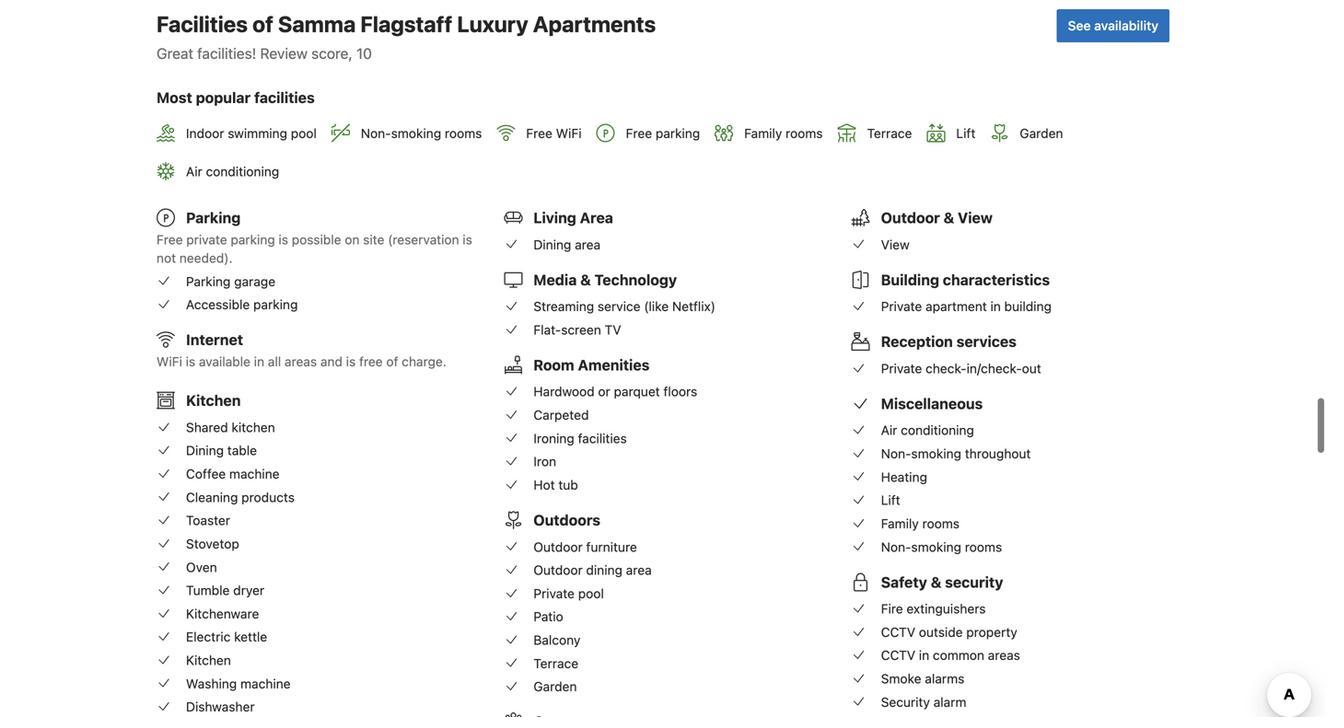 Task type: locate. For each thing, give the bounding box(es) containing it.
of up review at top left
[[252, 11, 274, 37]]

living area
[[534, 209, 614, 227]]

0 horizontal spatial dining
[[186, 443, 224, 459]]

0 vertical spatial areas
[[285, 354, 317, 370]]

1 vertical spatial private
[[881, 361, 923, 376]]

0 vertical spatial air conditioning
[[186, 164, 279, 179]]

media & technology
[[534, 271, 677, 289]]

& for outdoor
[[944, 209, 955, 227]]

0 vertical spatial pool
[[291, 126, 317, 141]]

1 vertical spatial non-smoking rooms
[[881, 540, 1003, 555]]

view
[[958, 209, 993, 227], [881, 237, 910, 252]]

outdoors
[[534, 512, 601, 529]]

air down indoor
[[186, 164, 202, 179]]

outdoor
[[881, 209, 941, 227], [534, 540, 583, 555], [534, 563, 583, 578]]

1 vertical spatial of
[[386, 354, 398, 370]]

dining down living
[[534, 237, 572, 252]]

samma
[[278, 11, 356, 37]]

0 horizontal spatial area
[[575, 237, 601, 252]]

& up building characteristics
[[944, 209, 955, 227]]

balcony
[[534, 633, 581, 648]]

1 vertical spatial kitchen
[[186, 653, 231, 668]]

wifi
[[556, 126, 582, 141], [157, 354, 182, 370]]

indoor
[[186, 126, 224, 141]]

flat-
[[534, 322, 561, 338]]

0 vertical spatial smoking
[[391, 126, 441, 141]]

streaming service (like netflix)
[[534, 299, 716, 314]]

1 vertical spatial garden
[[534, 680, 577, 695]]

parking down needed).
[[186, 274, 231, 289]]

1 vertical spatial air conditioning
[[881, 423, 975, 438]]

family for free parking
[[745, 126, 783, 141]]

wifi is available in all areas and is free of charge.
[[157, 354, 447, 370]]

2 parking from the top
[[186, 274, 231, 289]]

of inside facilities of samma flagstaff luxury apartments great facilities! review score, 10
[[252, 11, 274, 37]]

0 vertical spatial wifi
[[556, 126, 582, 141]]

wifi up living area
[[556, 126, 582, 141]]

0 vertical spatial parking
[[186, 209, 241, 227]]

miscellaneous
[[881, 395, 983, 413]]

0 horizontal spatial free
[[157, 232, 183, 247]]

private
[[881, 299, 923, 314], [881, 361, 923, 376], [534, 586, 575, 602]]

10
[[357, 45, 372, 62]]

0 horizontal spatial terrace
[[534, 656, 579, 672]]

is
[[279, 232, 288, 247], [463, 232, 473, 247], [186, 354, 195, 370], [346, 354, 356, 370]]

dining for dining area
[[534, 237, 572, 252]]

1 parking from the top
[[186, 209, 241, 227]]

dining up coffee
[[186, 443, 224, 459]]

0 horizontal spatial of
[[252, 11, 274, 37]]

1 vertical spatial terrace
[[534, 656, 579, 672]]

pool right swimming at left
[[291, 126, 317, 141]]

private down reception
[[881, 361, 923, 376]]

most popular facilities
[[157, 89, 315, 106]]

garage
[[234, 274, 276, 289]]

0 vertical spatial outdoor
[[881, 209, 941, 227]]

family rooms
[[745, 126, 823, 141], [881, 516, 960, 532]]

0 vertical spatial in
[[991, 299, 1001, 314]]

pool down outdoor dining area
[[578, 586, 604, 602]]

machine
[[229, 467, 280, 482], [241, 677, 291, 692]]

facilities down review at top left
[[254, 89, 315, 106]]

common
[[933, 648, 985, 664]]

0 vertical spatial family rooms
[[745, 126, 823, 141]]

2 horizontal spatial in
[[991, 299, 1001, 314]]

lift up outdoor & view
[[957, 126, 976, 141]]

outdoor furniture
[[534, 540, 637, 555]]

0 vertical spatial view
[[958, 209, 993, 227]]

kitchen up shared at the bottom of the page
[[186, 392, 241, 410]]

non- for air conditioning
[[881, 446, 912, 462]]

extinguishers
[[907, 602, 986, 617]]

air up heating
[[881, 423, 898, 438]]

free
[[526, 126, 553, 141], [626, 126, 652, 141], [157, 232, 183, 247]]

parking for parking
[[186, 209, 241, 227]]

fire
[[881, 602, 904, 617]]

parking
[[186, 209, 241, 227], [186, 274, 231, 289]]

available
[[199, 354, 251, 370]]

internet
[[186, 331, 243, 349]]

1 vertical spatial family
[[881, 516, 919, 532]]

1 vertical spatial dining
[[186, 443, 224, 459]]

carpeted
[[534, 408, 589, 423]]

0 vertical spatial non-smoking rooms
[[361, 126, 482, 141]]

1 horizontal spatial view
[[958, 209, 993, 227]]

0 vertical spatial area
[[575, 237, 601, 252]]

furniture
[[586, 540, 637, 555]]

0 vertical spatial &
[[944, 209, 955, 227]]

private for building characteristics
[[881, 299, 923, 314]]

free for free private parking is possible on site (reservation is not needed).
[[157, 232, 183, 247]]

areas right the all
[[285, 354, 317, 370]]

cctv up smoke
[[881, 648, 916, 664]]

area right dining
[[626, 563, 652, 578]]

see availability
[[1068, 18, 1159, 33]]

cleaning products
[[186, 490, 295, 505]]

0 vertical spatial dining
[[534, 237, 572, 252]]

streaming
[[534, 299, 594, 314]]

in
[[991, 299, 1001, 314], [254, 354, 264, 370], [919, 648, 930, 664]]

free up living
[[526, 126, 553, 141]]

0 vertical spatial family
[[745, 126, 783, 141]]

0 vertical spatial private
[[881, 299, 923, 314]]

non- up safety
[[881, 540, 912, 555]]

0 vertical spatial machine
[[229, 467, 280, 482]]

1 vertical spatial view
[[881, 237, 910, 252]]

1 horizontal spatial lift
[[957, 126, 976, 141]]

1 horizontal spatial terrace
[[868, 126, 913, 141]]

possible
[[292, 232, 341, 247]]

0 horizontal spatial lift
[[881, 493, 901, 508]]

check-
[[926, 361, 967, 376]]

free parking
[[626, 126, 700, 141]]

2 kitchen from the top
[[186, 653, 231, 668]]

1 horizontal spatial in
[[919, 648, 930, 664]]

2 vertical spatial private
[[534, 586, 575, 602]]

smoking for air conditioning
[[912, 446, 962, 462]]

security
[[945, 574, 1004, 591]]

1 horizontal spatial areas
[[988, 648, 1021, 664]]

not
[[157, 251, 176, 266]]

or
[[598, 384, 611, 400]]

1 vertical spatial pool
[[578, 586, 604, 602]]

2 vertical spatial &
[[931, 574, 942, 591]]

& for media
[[581, 271, 591, 289]]

1 vertical spatial machine
[[241, 677, 291, 692]]

needed).
[[180, 251, 233, 266]]

air conditioning down indoor swimming pool
[[186, 164, 279, 179]]

stovetop
[[186, 537, 239, 552]]

kitchen down electric
[[186, 653, 231, 668]]

non- up heating
[[881, 446, 912, 462]]

0 horizontal spatial family rooms
[[745, 126, 823, 141]]

0 vertical spatial conditioning
[[206, 164, 279, 179]]

0 horizontal spatial family
[[745, 126, 783, 141]]

outdoor up building
[[881, 209, 941, 227]]

1 horizontal spatial &
[[931, 574, 942, 591]]

0 vertical spatial garden
[[1020, 126, 1064, 141]]

non- down 10
[[361, 126, 391, 141]]

property
[[967, 625, 1018, 640]]

1 vertical spatial parking
[[186, 274, 231, 289]]

0 horizontal spatial areas
[[285, 354, 317, 370]]

1 vertical spatial &
[[581, 271, 591, 289]]

1 horizontal spatial garden
[[1020, 126, 1064, 141]]

2 horizontal spatial &
[[944, 209, 955, 227]]

1 vertical spatial smoking
[[912, 446, 962, 462]]

terrace for garden
[[534, 656, 579, 672]]

great
[[157, 45, 194, 62]]

dining area
[[534, 237, 601, 252]]

0 vertical spatial non-
[[361, 126, 391, 141]]

most
[[157, 89, 192, 106]]

cctv down 'fire' at the bottom of the page
[[881, 625, 916, 640]]

parking up private
[[186, 209, 241, 227]]

wifi left available
[[157, 354, 182, 370]]

private down building
[[881, 299, 923, 314]]

1 vertical spatial in
[[254, 354, 264, 370]]

0 horizontal spatial facilities
[[254, 89, 315, 106]]

facilities!
[[197, 45, 256, 62]]

0 horizontal spatial &
[[581, 271, 591, 289]]

site
[[363, 232, 385, 247]]

lift
[[957, 126, 976, 141], [881, 493, 901, 508]]

machine down kettle
[[241, 677, 291, 692]]

non-smoking rooms
[[361, 126, 482, 141], [881, 540, 1003, 555]]

area
[[575, 237, 601, 252], [626, 563, 652, 578]]

1 vertical spatial wifi
[[157, 354, 182, 370]]

facilities
[[254, 89, 315, 106], [578, 431, 627, 446]]

0 vertical spatial terrace
[[868, 126, 913, 141]]

1 vertical spatial non-
[[881, 446, 912, 462]]

view up building characteristics
[[958, 209, 993, 227]]

free private parking is possible on site (reservation is not needed).
[[157, 232, 473, 266]]

security alarm
[[881, 695, 967, 710]]

see
[[1068, 18, 1091, 33]]

outdoor for outdoor dining area
[[534, 563, 583, 578]]

free inside the free private parking is possible on site (reservation is not needed).
[[157, 232, 183, 247]]

cctv for cctv in common areas
[[881, 648, 916, 664]]

air conditioning down miscellaneous
[[881, 423, 975, 438]]

outdoor up 'private pool'
[[534, 563, 583, 578]]

cctv in common areas
[[881, 648, 1021, 664]]

free right free wifi
[[626, 126, 652, 141]]

netflix)
[[673, 299, 716, 314]]

conditioning down indoor swimming pool
[[206, 164, 279, 179]]

hardwood or parquet floors
[[534, 384, 698, 400]]

1 vertical spatial conditioning
[[901, 423, 975, 438]]

machine down table
[[229, 467, 280, 482]]

terrace
[[868, 126, 913, 141], [534, 656, 579, 672]]

& right media
[[581, 271, 591, 289]]

2 cctv from the top
[[881, 648, 916, 664]]

areas down property
[[988, 648, 1021, 664]]

1 horizontal spatial family
[[881, 516, 919, 532]]

area down area
[[575, 237, 601, 252]]

flagstaff
[[361, 11, 453, 37]]

1 horizontal spatial dining
[[534, 237, 572, 252]]

services
[[957, 333, 1017, 351]]

2 vertical spatial smoking
[[912, 540, 962, 555]]

0 horizontal spatial garden
[[534, 680, 577, 695]]

0 vertical spatial parking
[[656, 126, 700, 141]]

1 horizontal spatial air conditioning
[[881, 423, 975, 438]]

private apartment in building
[[881, 299, 1052, 314]]

1 vertical spatial facilities
[[578, 431, 627, 446]]

1 cctv from the top
[[881, 625, 916, 640]]

in down characteristics
[[991, 299, 1001, 314]]

free up the not
[[157, 232, 183, 247]]

private for reception services
[[881, 361, 923, 376]]

outdoor down outdoors
[[534, 540, 583, 555]]

toaster
[[186, 513, 230, 529]]

alarms
[[925, 672, 965, 687]]

hardwood
[[534, 384, 595, 400]]

1 vertical spatial cctv
[[881, 648, 916, 664]]

outdoor for outdoor & view
[[881, 209, 941, 227]]

1 horizontal spatial free
[[526, 126, 553, 141]]

dining
[[534, 237, 572, 252], [186, 443, 224, 459]]

1 vertical spatial parking
[[231, 232, 275, 247]]

electric kettle
[[186, 630, 267, 645]]

private up "patio"
[[534, 586, 575, 602]]

2 horizontal spatial free
[[626, 126, 652, 141]]

in up smoke alarms
[[919, 648, 930, 664]]

availability
[[1095, 18, 1159, 33]]

in left the all
[[254, 354, 264, 370]]

parking for free
[[656, 126, 700, 141]]

facilities
[[157, 11, 248, 37]]

1 vertical spatial outdoor
[[534, 540, 583, 555]]

lift down heating
[[881, 493, 901, 508]]

free for free wifi
[[526, 126, 553, 141]]

parking
[[656, 126, 700, 141], [231, 232, 275, 247], [253, 297, 298, 312]]

machine for washing machine
[[241, 677, 291, 692]]

of right free
[[386, 354, 398, 370]]

facilities down or
[[578, 431, 627, 446]]

is right (reservation
[[463, 232, 473, 247]]

0 horizontal spatial air conditioning
[[186, 164, 279, 179]]

2 vertical spatial outdoor
[[534, 563, 583, 578]]

tub
[[559, 478, 578, 493]]

1 vertical spatial air
[[881, 423, 898, 438]]

1 horizontal spatial family rooms
[[881, 516, 960, 532]]

2 vertical spatial in
[[919, 648, 930, 664]]

cctv
[[881, 625, 916, 640], [881, 648, 916, 664]]

2 vertical spatial parking
[[253, 297, 298, 312]]

free for free parking
[[626, 126, 652, 141]]

& up the fire extinguishers
[[931, 574, 942, 591]]

areas
[[285, 354, 317, 370], [988, 648, 1021, 664]]

view up building
[[881, 237, 910, 252]]

0 vertical spatial air
[[186, 164, 202, 179]]

1 horizontal spatial pool
[[578, 586, 604, 602]]

1 horizontal spatial area
[[626, 563, 652, 578]]

conditioning down miscellaneous
[[901, 423, 975, 438]]

patio
[[534, 610, 564, 625]]

0 horizontal spatial view
[[881, 237, 910, 252]]

dining for dining table
[[186, 443, 224, 459]]

see availability button
[[1057, 9, 1170, 42]]

1 vertical spatial family rooms
[[881, 516, 960, 532]]

0 vertical spatial facilities
[[254, 89, 315, 106]]



Task type: describe. For each thing, give the bounding box(es) containing it.
table
[[227, 443, 257, 459]]

0 horizontal spatial in
[[254, 354, 264, 370]]

area
[[580, 209, 614, 227]]

machine for coffee machine
[[229, 467, 280, 482]]

safety
[[881, 574, 928, 591]]

1 vertical spatial areas
[[988, 648, 1021, 664]]

ironing
[[534, 431, 575, 446]]

coffee
[[186, 467, 226, 482]]

oven
[[186, 560, 217, 575]]

parquet
[[614, 384, 660, 400]]

1 kitchen from the top
[[186, 392, 241, 410]]

non- for indoor swimming pool
[[361, 126, 391, 141]]

building
[[881, 271, 940, 289]]

is down internet
[[186, 354, 195, 370]]

building characteristics
[[881, 271, 1051, 289]]

products
[[242, 490, 295, 505]]

1 vertical spatial lift
[[881, 493, 901, 508]]

characteristics
[[943, 271, 1051, 289]]

smoking for indoor swimming pool
[[391, 126, 441, 141]]

swimming
[[228, 126, 287, 141]]

cctv outside property
[[881, 625, 1018, 640]]

(reservation
[[388, 232, 459, 247]]

kitchen
[[232, 420, 275, 435]]

0 horizontal spatial pool
[[291, 126, 317, 141]]

private
[[186, 232, 227, 247]]

room amenities
[[534, 356, 650, 374]]

dining
[[586, 563, 623, 578]]

& for safety
[[931, 574, 942, 591]]

0 horizontal spatial conditioning
[[206, 164, 279, 179]]

indoor swimming pool
[[186, 126, 317, 141]]

parking garage
[[186, 274, 276, 289]]

alarm
[[934, 695, 967, 710]]

private check-in/check-out
[[881, 361, 1042, 376]]

shared
[[186, 420, 228, 435]]

1 horizontal spatial wifi
[[556, 126, 582, 141]]

room
[[534, 356, 575, 374]]

hot
[[534, 478, 555, 493]]

apartments
[[533, 11, 656, 37]]

free
[[359, 354, 383, 370]]

building
[[1005, 299, 1052, 314]]

1 horizontal spatial of
[[386, 354, 398, 370]]

charge.
[[402, 354, 447, 370]]

family rooms for free parking
[[745, 126, 823, 141]]

on
[[345, 232, 360, 247]]

family rooms for lift
[[881, 516, 960, 532]]

dryer
[[233, 583, 265, 599]]

heating
[[881, 470, 928, 485]]

family for lift
[[881, 516, 919, 532]]

1 vertical spatial area
[[626, 563, 652, 578]]

smoke
[[881, 672, 922, 687]]

is left possible
[[279, 232, 288, 247]]

apartment
[[926, 299, 987, 314]]

technology
[[595, 271, 677, 289]]

amenities
[[578, 356, 650, 374]]

all
[[268, 354, 281, 370]]

1 horizontal spatial conditioning
[[901, 423, 975, 438]]

0 horizontal spatial non-smoking rooms
[[361, 126, 482, 141]]

popular
[[196, 89, 251, 106]]

2 vertical spatial non-
[[881, 540, 912, 555]]

outdoor & view
[[881, 209, 993, 227]]

1 horizontal spatial non-smoking rooms
[[881, 540, 1003, 555]]

review
[[260, 45, 308, 62]]

0 horizontal spatial wifi
[[157, 354, 182, 370]]

is right and
[[346, 354, 356, 370]]

dining table
[[186, 443, 257, 459]]

electric
[[186, 630, 231, 645]]

ironing facilities
[[534, 431, 627, 446]]

washing
[[186, 677, 237, 692]]

0 vertical spatial lift
[[957, 126, 976, 141]]

facilities of samma flagstaff luxury apartments great facilities! review score, 10
[[157, 11, 656, 62]]

1 horizontal spatial facilities
[[578, 431, 627, 446]]

cctv for cctv outside property
[[881, 625, 916, 640]]

and
[[321, 354, 343, 370]]

tumble
[[186, 583, 230, 599]]

kitchenware
[[186, 607, 259, 622]]

cleaning
[[186, 490, 238, 505]]

coffee machine
[[186, 467, 280, 482]]

accessible parking
[[186, 297, 298, 312]]

hot tub
[[534, 478, 578, 493]]

parking for accessible
[[253, 297, 298, 312]]

kettle
[[234, 630, 267, 645]]

outdoor for outdoor furniture
[[534, 540, 583, 555]]

1 horizontal spatial air
[[881, 423, 898, 438]]

outside
[[919, 625, 963, 640]]

terrace for lift
[[868, 126, 913, 141]]

flat-screen tv
[[534, 322, 622, 338]]

parking for parking garage
[[186, 274, 231, 289]]

media
[[534, 271, 577, 289]]

parking inside the free private parking is possible on site (reservation is not needed).
[[231, 232, 275, 247]]

out
[[1022, 361, 1042, 376]]

service
[[598, 299, 641, 314]]

screen
[[561, 322, 602, 338]]

reception
[[881, 333, 953, 351]]

tumble dryer
[[186, 583, 265, 599]]

iron
[[534, 454, 557, 470]]

free wifi
[[526, 126, 582, 141]]

score,
[[312, 45, 353, 62]]

private pool
[[534, 586, 604, 602]]

washing machine
[[186, 677, 291, 692]]

tv
[[605, 322, 622, 338]]

fire extinguishers
[[881, 602, 986, 617]]

non-smoking throughout
[[881, 446, 1031, 462]]

(like
[[644, 299, 669, 314]]

outdoor dining area
[[534, 563, 652, 578]]

security
[[881, 695, 930, 710]]



Task type: vqa. For each thing, say whether or not it's contained in the screenshot.
the Your account menu John Smith Genius Level 1 element
no



